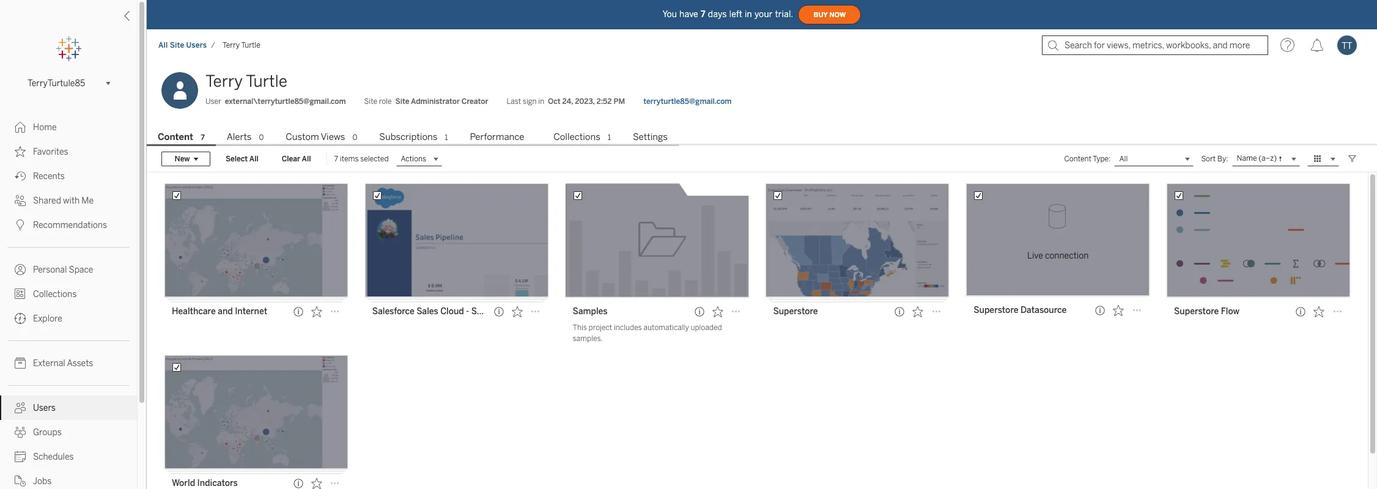 Task type: describe. For each thing, give the bounding box(es) containing it.
world indicators
[[172, 478, 238, 489]]

superstore flow
[[1175, 307, 1240, 317]]

administrator
[[411, 97, 460, 106]]

this
[[573, 324, 587, 332]]

and
[[218, 307, 233, 317]]

collections inside collections link
[[33, 289, 77, 300]]

type:
[[1093, 155, 1111, 163]]

sort by:
[[1202, 155, 1229, 163]]

this project includes automatically uploaded samples.
[[573, 324, 722, 343]]

left
[[730, 9, 743, 19]]

main navigation. press the up and down arrow keys to access links. element
[[0, 115, 137, 489]]

all site users link
[[158, 40, 208, 50]]

explore link
[[0, 307, 137, 331]]

2:52
[[597, 97, 612, 106]]

actions button
[[396, 152, 442, 166]]

world
[[172, 478, 195, 489]]

collections inside sub-spaces tab list
[[554, 132, 601, 143]]

last
[[507, 97, 521, 106]]

sign
[[523, 97, 537, 106]]

groups link
[[0, 420, 137, 445]]

creator
[[462, 97, 489, 106]]

settings
[[633, 132, 668, 143]]

1 horizontal spatial in
[[745, 9, 753, 19]]

2023,
[[575, 97, 595, 106]]

recommendations link
[[0, 213, 137, 237]]

personal space
[[33, 265, 93, 275]]

project
[[589, 324, 613, 332]]

personal
[[33, 265, 67, 275]]

automatically
[[644, 324, 689, 332]]

all right clear on the top left of the page
[[302, 155, 311, 163]]

all inside popup button
[[1120, 155, 1128, 163]]

now
[[830, 11, 846, 19]]

superstore for superstore flow
[[1175, 307, 1220, 317]]

healthcare
[[172, 307, 216, 317]]

connection
[[1046, 251, 1089, 261]]

content for content type:
[[1065, 155, 1092, 163]]

select
[[226, 155, 248, 163]]

terryturtule85
[[28, 78, 85, 88]]

clear all button
[[274, 152, 319, 166]]

site role site administrator creator
[[364, 97, 489, 106]]

users inside main navigation. press the up and down arrow keys to access links. 'element'
[[33, 403, 56, 414]]

cloud
[[441, 307, 464, 317]]

1 for subscriptions
[[445, 133, 448, 142]]

actions
[[401, 155, 426, 163]]

user external\terryturtle85@gmail.com
[[206, 97, 346, 106]]

superstore for superstore datasource
[[974, 305, 1019, 316]]

items
[[340, 155, 359, 163]]

0 for custom views
[[353, 133, 358, 142]]

sort
[[1202, 155, 1216, 163]]

flow
[[1222, 307, 1240, 317]]

external assets
[[33, 359, 93, 369]]

with
[[63, 196, 80, 206]]

custom
[[286, 132, 319, 143]]

1 sales from the left
[[417, 307, 439, 317]]

all site users /
[[158, 41, 215, 50]]

/
[[211, 41, 215, 50]]

healthcare and internet
[[172, 307, 267, 317]]

terry turtle inside main content
[[206, 72, 288, 91]]

favorites
[[33, 147, 68, 157]]

clear
[[282, 155, 300, 163]]

samples
[[573, 307, 608, 317]]

datasource
[[1021, 305, 1067, 316]]

buy
[[814, 11, 828, 19]]

jobs
[[33, 477, 52, 487]]

your
[[755, 9, 773, 19]]

schedules link
[[0, 445, 137, 469]]

salesforce
[[372, 307, 415, 317]]

external
[[33, 359, 65, 369]]

pipeline
[[495, 307, 528, 317]]

shared
[[33, 196, 61, 206]]

days
[[708, 9, 727, 19]]

me
[[82, 196, 94, 206]]

home link
[[0, 115, 137, 140]]

sub-spaces tab list
[[147, 130, 1378, 146]]

all left /
[[158, 41, 168, 50]]

indicators
[[197, 478, 238, 489]]

content for content
[[158, 132, 193, 143]]

24,
[[563, 97, 573, 106]]

0 for alerts
[[259, 133, 264, 142]]

terry turtle main content
[[147, 61, 1378, 489]]

terry turtle element
[[219, 41, 264, 50]]

live
[[1028, 251, 1044, 261]]

groups
[[33, 428, 62, 438]]

all right select
[[250, 155, 259, 163]]

shared with me
[[33, 196, 94, 206]]

by:
[[1218, 155, 1229, 163]]

0 vertical spatial turtle
[[241, 41, 261, 50]]

terry inside main content
[[206, 72, 243, 91]]

custom views
[[286, 132, 345, 143]]



Task type: vqa. For each thing, say whether or not it's contained in the screenshot.
a
no



Task type: locate. For each thing, give the bounding box(es) containing it.
select all
[[226, 155, 259, 163]]

7 left items at the left top
[[334, 155, 338, 163]]

live connection
[[1028, 251, 1089, 261]]

collections
[[554, 132, 601, 143], [33, 289, 77, 300]]

collections link
[[0, 282, 137, 307]]

last sign in oct 24, 2023, 2:52 pm
[[507, 97, 625, 106]]

2 horizontal spatial superstore
[[1175, 307, 1220, 317]]

(a–z)
[[1259, 154, 1278, 163]]

1 vertical spatial turtle
[[246, 72, 288, 91]]

0 horizontal spatial site
[[170, 41, 184, 50]]

0 vertical spatial users
[[186, 41, 207, 50]]

users up groups
[[33, 403, 56, 414]]

0 vertical spatial terry
[[223, 41, 240, 50]]

2 horizontal spatial site
[[396, 97, 410, 106]]

0 horizontal spatial content
[[158, 132, 193, 143]]

0 vertical spatial in
[[745, 9, 753, 19]]

have
[[680, 9, 699, 19]]

name (a–z) button
[[1233, 152, 1301, 166]]

superstore datasource
[[974, 305, 1067, 316]]

1 vertical spatial collections
[[33, 289, 77, 300]]

samples.
[[573, 335, 603, 343]]

grid view image
[[1313, 154, 1324, 165]]

1 horizontal spatial 7
[[334, 155, 338, 163]]

1 vertical spatial 7
[[201, 133, 205, 142]]

0 horizontal spatial collections
[[33, 289, 77, 300]]

in
[[745, 9, 753, 19], [539, 97, 545, 106]]

salesforce sales cloud - sales pipeline
[[372, 307, 528, 317]]

users left /
[[186, 41, 207, 50]]

external\terryturtle85@gmail.com
[[225, 97, 346, 106]]

select all button
[[218, 152, 267, 166]]

superstore for superstore
[[774, 307, 818, 317]]

role
[[379, 97, 392, 106]]

site left role at the left of page
[[364, 97, 378, 106]]

site
[[170, 41, 184, 50], [364, 97, 378, 106], [396, 97, 410, 106]]

terryturtle85@gmail.com link
[[644, 96, 732, 107]]

2 sales from the left
[[472, 307, 493, 317]]

collections down 2023,
[[554, 132, 601, 143]]

turtle inside main content
[[246, 72, 288, 91]]

recents
[[33, 171, 65, 182]]

schedules
[[33, 452, 74, 463]]

1 vertical spatial users
[[33, 403, 56, 414]]

samples image
[[566, 184, 749, 297]]

performance
[[470, 132, 525, 143]]

internet
[[235, 307, 267, 317]]

0 horizontal spatial users
[[33, 403, 56, 414]]

7 inside sub-spaces tab list
[[201, 133, 205, 142]]

selected
[[361, 155, 389, 163]]

all right type:
[[1120, 155, 1128, 163]]

recommendations
[[33, 220, 107, 231]]

subscriptions
[[380, 132, 438, 143]]

clear all
[[282, 155, 311, 163]]

7 left days
[[701, 9, 706, 19]]

2 0 from the left
[[353, 133, 358, 142]]

you
[[663, 9, 677, 19]]

1 0 from the left
[[259, 133, 264, 142]]

1 down administrator
[[445, 133, 448, 142]]

assets
[[67, 359, 93, 369]]

0 right views
[[353, 133, 358, 142]]

buy now button
[[799, 5, 862, 24]]

you have 7 days left in your trial.
[[663, 9, 794, 19]]

7 for 7 items selected
[[334, 155, 338, 163]]

-
[[466, 307, 469, 317]]

terry turtle right /
[[223, 41, 261, 50]]

0 vertical spatial collections
[[554, 132, 601, 143]]

name
[[1238, 154, 1258, 163]]

content inside sub-spaces tab list
[[158, 132, 193, 143]]

buy now
[[814, 11, 846, 19]]

terryturtule85 button
[[23, 76, 114, 91]]

sales left cloud
[[417, 307, 439, 317]]

recents link
[[0, 164, 137, 188]]

content up new
[[158, 132, 193, 143]]

explore
[[33, 314, 62, 324]]

views
[[321, 132, 345, 143]]

external assets link
[[0, 351, 137, 376]]

1 vertical spatial in
[[539, 97, 545, 106]]

1 horizontal spatial collections
[[554, 132, 601, 143]]

1 vertical spatial terry
[[206, 72, 243, 91]]

terry up user
[[206, 72, 243, 91]]

1 horizontal spatial site
[[364, 97, 378, 106]]

new
[[175, 155, 190, 163]]

content left type:
[[1065, 155, 1092, 163]]

all button
[[1115, 152, 1195, 166]]

0 vertical spatial terry turtle
[[223, 41, 261, 50]]

0 vertical spatial content
[[158, 132, 193, 143]]

7 up new popup button
[[201, 133, 205, 142]]

content
[[158, 132, 193, 143], [1065, 155, 1092, 163]]

name (a–z)
[[1238, 154, 1278, 163]]

7 for 7
[[201, 133, 205, 142]]

turtle
[[241, 41, 261, 50], [246, 72, 288, 91]]

0 horizontal spatial 0
[[259, 133, 264, 142]]

jobs link
[[0, 469, 137, 489]]

0 vertical spatial 7
[[701, 9, 706, 19]]

0 right alerts
[[259, 133, 264, 142]]

0 horizontal spatial sales
[[417, 307, 439, 317]]

site right role at the left of page
[[396, 97, 410, 106]]

uploaded
[[691, 324, 722, 332]]

users
[[186, 41, 207, 50], [33, 403, 56, 414]]

collections down personal
[[33, 289, 77, 300]]

navigation panel element
[[0, 37, 137, 489]]

0 horizontal spatial superstore
[[774, 307, 818, 317]]

alerts
[[227, 132, 252, 143]]

1 horizontal spatial 0
[[353, 133, 358, 142]]

0 horizontal spatial 1
[[445, 133, 448, 142]]

pm
[[614, 97, 625, 106]]

terry right /
[[223, 41, 240, 50]]

trial.
[[776, 9, 794, 19]]

oct
[[548, 97, 561, 106]]

1 horizontal spatial 1
[[608, 133, 611, 142]]

1 down 2:52
[[608, 133, 611, 142]]

1 vertical spatial content
[[1065, 155, 1092, 163]]

sales right -
[[472, 307, 493, 317]]

space
[[69, 265, 93, 275]]

sales
[[417, 307, 439, 317], [472, 307, 493, 317]]

0 horizontal spatial 7
[[201, 133, 205, 142]]

new button
[[162, 152, 210, 166]]

1 horizontal spatial sales
[[472, 307, 493, 317]]

Search for views, metrics, workbooks, and more text field
[[1043, 35, 1269, 55]]

2 1 from the left
[[608, 133, 611, 142]]

1 1 from the left
[[445, 133, 448, 142]]

favorites link
[[0, 140, 137, 164]]

1 horizontal spatial content
[[1065, 155, 1092, 163]]

1 for collections
[[608, 133, 611, 142]]

user
[[206, 97, 221, 106]]

7 items selected
[[334, 155, 389, 163]]

content type:
[[1065, 155, 1111, 163]]

in right left
[[745, 9, 753, 19]]

1 horizontal spatial superstore
[[974, 305, 1019, 316]]

1 vertical spatial terry turtle
[[206, 72, 288, 91]]

users link
[[0, 396, 137, 420]]

in right sign
[[539, 97, 545, 106]]

in inside terry turtle main content
[[539, 97, 545, 106]]

site left /
[[170, 41, 184, 50]]

personal space link
[[0, 258, 137, 282]]

turtle up user external\terryturtle85@gmail.com
[[246, 72, 288, 91]]

terry turtle up user external\terryturtle85@gmail.com
[[206, 72, 288, 91]]

2 vertical spatial 7
[[334, 155, 338, 163]]

home
[[33, 122, 57, 133]]

0 horizontal spatial in
[[539, 97, 545, 106]]

1 horizontal spatial users
[[186, 41, 207, 50]]

0
[[259, 133, 264, 142], [353, 133, 358, 142]]

turtle right /
[[241, 41, 261, 50]]

all
[[158, 41, 168, 50], [250, 155, 259, 163], [302, 155, 311, 163], [1120, 155, 1128, 163]]

2 horizontal spatial 7
[[701, 9, 706, 19]]



